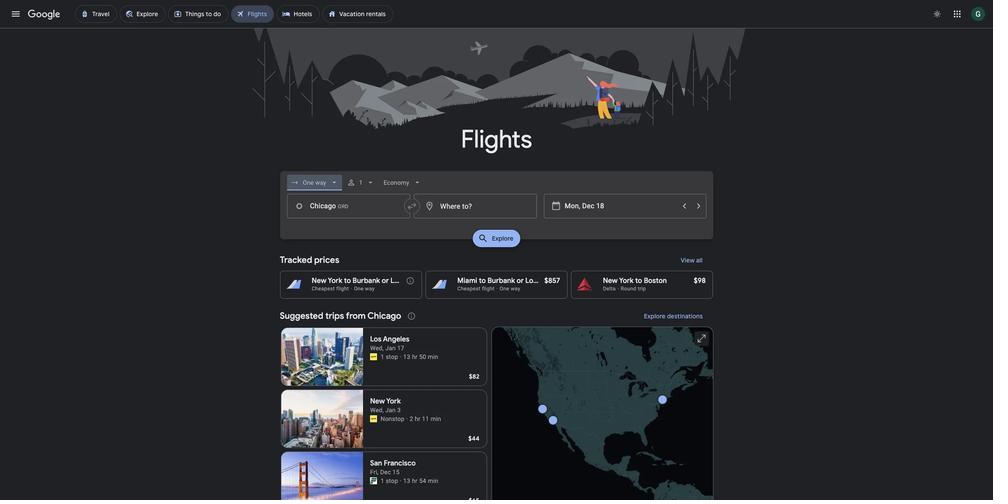 Task type: locate. For each thing, give the bounding box(es) containing it.
round trip
[[621, 286, 646, 292]]

explore destinations
[[644, 312, 703, 320]]

suggested
[[280, 311, 323, 322]]

or left the more info icon
[[382, 277, 389, 285]]

Flight search field
[[273, 171, 720, 250]]

0 horizontal spatial flight
[[336, 286, 349, 292]]

prices
[[314, 255, 339, 266]]

explore inside button
[[644, 312, 665, 320]]

0 vertical spatial stop
[[386, 353, 398, 360]]

stop
[[386, 353, 398, 360], [386, 478, 398, 484]]

one way
[[354, 286, 375, 292], [500, 286, 520, 292]]

3 to from the left
[[635, 277, 642, 285]]

1 stop for angeles
[[381, 353, 398, 360]]

1 13 from the top
[[403, 353, 410, 360]]

2 flight from the left
[[482, 286, 495, 292]]

0 horizontal spatial  image
[[351, 286, 352, 292]]

0 horizontal spatial to
[[344, 277, 351, 285]]

one way down miami to burbank or los angeles at the bottom of page
[[500, 286, 520, 292]]

hr left "50"
[[412, 353, 418, 360]]

2 or from the left
[[517, 277, 524, 285]]

50
[[419, 353, 426, 360]]

one way down new york to burbank or los angeles
[[354, 286, 375, 292]]

0 vertical spatial spirit image
[[370, 353, 377, 360]]

1 wed, from the top
[[370, 345, 384, 352]]

0 horizontal spatial one
[[354, 286, 364, 292]]

flight
[[336, 286, 349, 292], [482, 286, 495, 292]]

2 spirit image from the top
[[370, 415, 377, 422]]

1 horizontal spatial  image
[[406, 415, 408, 423]]

0 horizontal spatial cheapest flight
[[312, 286, 349, 292]]

explore
[[492, 235, 513, 242], [644, 312, 665, 320]]

spirit image down los angeles wed, jan 17
[[370, 353, 377, 360]]

1 horizontal spatial explore
[[644, 312, 665, 320]]

jan left the 17
[[385, 345, 396, 352]]

york inside new york wed, jan 3
[[386, 397, 401, 406]]

0 vertical spatial 13
[[403, 353, 410, 360]]

1 flight from the left
[[336, 286, 349, 292]]

2 horizontal spatial new
[[603, 277, 618, 285]]

2 stop from the top
[[386, 478, 398, 484]]

los left the more info icon
[[390, 277, 402, 285]]

0 horizontal spatial cheapest
[[312, 286, 335, 292]]

min right 54
[[428, 478, 438, 484]]

44 US dollars text field
[[468, 435, 479, 443]]

13 left 54
[[403, 478, 410, 484]]

cheapest down miami
[[457, 286, 480, 292]]

flight down miami to burbank or los angeles at the bottom of page
[[482, 286, 495, 292]]

cheapest flight up trips
[[312, 286, 349, 292]]

nonstop
[[381, 415, 404, 422]]

13
[[403, 353, 410, 360], [403, 478, 410, 484]]

way down miami to burbank or los angeles at the bottom of page
[[511, 286, 520, 292]]

stop down the 17
[[386, 353, 398, 360]]

1 vertical spatial wed,
[[370, 407, 384, 414]]

york up 3
[[386, 397, 401, 406]]

stop down 15
[[386, 478, 398, 484]]

new york to burbank or los angeles
[[312, 277, 430, 285]]

1 vertical spatial jan
[[385, 407, 396, 414]]

1 vertical spatial 1 stop
[[381, 478, 398, 484]]

2 one from the left
[[500, 286, 509, 292]]

0 horizontal spatial way
[[365, 286, 375, 292]]

explore left the destinations
[[644, 312, 665, 320]]

0 vertical spatial  image
[[400, 353, 402, 361]]

1 horizontal spatial flight
[[482, 286, 495, 292]]

2 horizontal spatial to
[[635, 277, 642, 285]]

suggested trips from chicago
[[280, 311, 401, 322]]

1 for los
[[381, 353, 384, 360]]

min
[[428, 353, 438, 360], [431, 415, 441, 422], [428, 478, 438, 484]]

jan inside new york wed, jan 3
[[385, 407, 396, 414]]

None field
[[287, 175, 342, 190], [380, 175, 425, 190], [287, 175, 342, 190], [380, 175, 425, 190]]

1 or from the left
[[382, 277, 389, 285]]

 image left "2"
[[406, 415, 408, 423]]

way down new york to burbank or los angeles
[[365, 286, 375, 292]]

1 stop from the top
[[386, 353, 398, 360]]

0 vertical spatial min
[[428, 353, 438, 360]]

one down miami to burbank or los angeles at the bottom of page
[[500, 286, 509, 292]]

wed, inside los angeles wed, jan 17
[[370, 345, 384, 352]]

1 for san
[[381, 478, 384, 484]]

explore inside button
[[492, 235, 513, 242]]

to right miami
[[479, 277, 486, 285]]

explore for explore destinations
[[644, 312, 665, 320]]

los down the 'chicago'
[[370, 335, 381, 344]]

min for york
[[431, 415, 441, 422]]

2 horizontal spatial los
[[525, 277, 537, 285]]

1 to from the left
[[344, 277, 351, 285]]

17
[[397, 345, 404, 352]]

None text field
[[287, 194, 410, 218]]

1 horizontal spatial way
[[511, 286, 520, 292]]

 image down the 17
[[400, 353, 402, 361]]

1 vertical spatial hr
[[415, 415, 420, 422]]

 image down new york to burbank or los angeles
[[351, 286, 352, 292]]

angeles
[[403, 277, 430, 285], [538, 277, 565, 285], [383, 335, 409, 344]]

hr left 54
[[412, 478, 418, 484]]

0 horizontal spatial or
[[382, 277, 389, 285]]

or left 857 us dollars text field
[[517, 277, 524, 285]]

los left $857
[[525, 277, 537, 285]]

0 horizontal spatial los
[[370, 335, 381, 344]]

1 vertical spatial spirit image
[[370, 415, 377, 422]]

explore destinations button
[[633, 306, 713, 327]]

wed, left the 17
[[370, 345, 384, 352]]

0 vertical spatial hr
[[412, 353, 418, 360]]

min right "50"
[[428, 353, 438, 360]]

$82
[[469, 373, 479, 381]]

11
[[422, 415, 429, 422]]

 image
[[400, 353, 402, 361], [400, 477, 402, 485]]

 image down san francisco fri, dec 15
[[400, 477, 402, 485]]

1 cheapest flight from the left
[[312, 286, 349, 292]]

13 hr 50 min
[[403, 353, 438, 360]]

1 horizontal spatial one way
[[500, 286, 520, 292]]

Where to? text field
[[413, 194, 537, 218]]

min right 11
[[431, 415, 441, 422]]

francisco
[[384, 459, 416, 468]]

1 vertical spatial explore
[[644, 312, 665, 320]]

wed, inside new york wed, jan 3
[[370, 407, 384, 414]]

1 vertical spatial 1
[[381, 353, 384, 360]]

flight for burbank
[[482, 286, 495, 292]]

1 1 stop from the top
[[381, 353, 398, 360]]

los
[[390, 277, 402, 285], [525, 277, 537, 285], [370, 335, 381, 344]]

new
[[312, 277, 326, 285], [603, 277, 618, 285], [370, 397, 385, 406]]

wed,
[[370, 345, 384, 352], [370, 407, 384, 414]]

spirit image for los angeles
[[370, 353, 377, 360]]

0 vertical spatial wed,
[[370, 345, 384, 352]]

wed, up nonstop
[[370, 407, 384, 414]]

to
[[344, 277, 351, 285], [479, 277, 486, 285], [635, 277, 642, 285]]

 image for los angeles
[[400, 353, 402, 361]]

round
[[621, 286, 636, 292]]

13 down the 17
[[403, 353, 410, 360]]

1 horizontal spatial cheapest flight
[[457, 286, 495, 292]]

2 to from the left
[[479, 277, 486, 285]]

1 horizontal spatial or
[[517, 277, 524, 285]]

1 vertical spatial 13
[[403, 478, 410, 484]]

cheapest flight
[[312, 286, 349, 292], [457, 286, 495, 292]]

2 13 from the top
[[403, 478, 410, 484]]

change appearance image
[[927, 3, 948, 24]]

1 horizontal spatial new
[[370, 397, 385, 406]]

Departure text field
[[565, 194, 676, 218]]

2 jan from the top
[[385, 407, 396, 414]]

 image
[[351, 286, 352, 292], [406, 415, 408, 423]]

from
[[346, 311, 366, 322]]

stop for angeles
[[386, 353, 398, 360]]

new up nonstop
[[370, 397, 385, 406]]

cheapest flight down miami
[[457, 286, 495, 292]]

1 horizontal spatial york
[[386, 397, 401, 406]]

way
[[365, 286, 375, 292], [511, 286, 520, 292]]

0 vertical spatial jan
[[385, 345, 396, 352]]

1 cheapest from the left
[[312, 286, 335, 292]]

jan left 3
[[385, 407, 396, 414]]

0 vertical spatial 1 stop
[[381, 353, 398, 360]]

one down new york to burbank or los angeles
[[354, 286, 364, 292]]

$857
[[544, 277, 560, 285]]

to up 'trip'
[[635, 277, 642, 285]]

1 horizontal spatial to
[[479, 277, 486, 285]]

stop for francisco
[[386, 478, 398, 484]]

hr
[[412, 353, 418, 360], [415, 415, 420, 422], [412, 478, 418, 484]]

0 vertical spatial 1
[[359, 179, 363, 186]]

cheapest down prices
[[312, 286, 335, 292]]

to up suggested trips from chicago
[[344, 277, 351, 285]]

0 horizontal spatial york
[[328, 277, 342, 285]]

2 cheapest from the left
[[457, 286, 480, 292]]

york for jan
[[386, 397, 401, 406]]

flight up suggested trips from chicago
[[336, 286, 349, 292]]

1 spirit image from the top
[[370, 353, 377, 360]]

hr right "2"
[[415, 415, 420, 422]]

98 US dollars text field
[[694, 277, 706, 285]]

burbank
[[353, 277, 380, 285], [487, 277, 515, 285]]

2 vertical spatial hr
[[412, 478, 418, 484]]

1 stop
[[381, 353, 398, 360], [381, 478, 398, 484]]

0 horizontal spatial burbank
[[353, 277, 380, 285]]

new for new york to boston
[[603, 277, 618, 285]]

0 horizontal spatial one way
[[354, 286, 375, 292]]

1 vertical spatial min
[[431, 415, 441, 422]]

tracked prices region
[[280, 250, 713, 299]]

jan inside los angeles wed, jan 17
[[385, 345, 396, 352]]

1 horizontal spatial burbank
[[487, 277, 515, 285]]

1 stop down los angeles wed, jan 17
[[381, 353, 398, 360]]

2 horizontal spatial york
[[619, 277, 634, 285]]

or
[[382, 277, 389, 285], [517, 277, 524, 285]]

spirit image
[[370, 353, 377, 360], [370, 415, 377, 422]]

2 wed, from the top
[[370, 407, 384, 414]]

1 horizontal spatial one
[[500, 286, 509, 292]]

54
[[419, 478, 426, 484]]

york down prices
[[328, 277, 342, 285]]

york
[[328, 277, 342, 285], [619, 277, 634, 285], [386, 397, 401, 406]]

cheapest
[[312, 286, 335, 292], [457, 286, 480, 292]]

new down prices
[[312, 277, 326, 285]]

2 vertical spatial min
[[428, 478, 438, 484]]

burbank right miami
[[487, 277, 515, 285]]

york up round
[[619, 277, 634, 285]]

1 jan from the top
[[385, 345, 396, 352]]

2 cheapest flight from the left
[[457, 286, 495, 292]]

1 stop down dec
[[381, 478, 398, 484]]

wed, for new
[[370, 407, 384, 414]]

destinations
[[667, 312, 703, 320]]

1 vertical spatial stop
[[386, 478, 398, 484]]

explore up tracked prices region
[[492, 235, 513, 242]]

spirit image down new york wed, jan 3
[[370, 415, 377, 422]]

2
[[410, 415, 413, 422]]

jan for york
[[385, 407, 396, 414]]

dec
[[380, 469, 391, 476]]

new york wed, jan 3
[[370, 397, 401, 414]]

main menu image
[[10, 9, 21, 19]]

1 vertical spatial  image
[[406, 415, 408, 423]]

new for new york to burbank or los angeles
[[312, 277, 326, 285]]

0 horizontal spatial new
[[312, 277, 326, 285]]

1 horizontal spatial cheapest
[[457, 286, 480, 292]]

suggested trips from chicago region
[[280, 306, 713, 500]]

explore for explore
[[492, 235, 513, 242]]

2 vertical spatial 1
[[381, 478, 384, 484]]

2 1 stop from the top
[[381, 478, 398, 484]]

one
[[354, 286, 364, 292], [500, 286, 509, 292]]

jan
[[385, 345, 396, 352], [385, 407, 396, 414]]

1 stop for francisco
[[381, 478, 398, 484]]

chicago
[[367, 311, 401, 322]]

los angeles wed, jan 17
[[370, 335, 409, 352]]

0 horizontal spatial explore
[[492, 235, 513, 242]]

new up delta
[[603, 277, 618, 285]]

burbank up the from
[[353, 277, 380, 285]]

2  image from the top
[[400, 477, 402, 485]]

1 burbank from the left
[[353, 277, 380, 285]]

to for new york to boston
[[635, 277, 642, 285]]

1
[[359, 179, 363, 186], [381, 353, 384, 360], [381, 478, 384, 484]]

1  image from the top
[[400, 353, 402, 361]]

0 vertical spatial explore
[[492, 235, 513, 242]]

1 vertical spatial  image
[[400, 477, 402, 485]]



Task type: vqa. For each thing, say whether or not it's contained in the screenshot.
"13" corresponding to Los Angeles
yes



Task type: describe. For each thing, give the bounding box(es) containing it.
65 US dollars text field
[[469, 497, 479, 500]]

trip
[[638, 286, 646, 292]]

view
[[681, 256, 695, 264]]

1 one way from the left
[[354, 286, 375, 292]]

cheapest flight for york
[[312, 286, 349, 292]]

new inside new york wed, jan 3
[[370, 397, 385, 406]]

tracked
[[280, 255, 312, 266]]

flight for to
[[336, 286, 349, 292]]

1 way from the left
[[365, 286, 375, 292]]

san
[[370, 459, 382, 468]]

hr for los angeles
[[412, 353, 418, 360]]

jan for angeles
[[385, 345, 396, 352]]

frontier image
[[370, 478, 377, 484]]

york for boston
[[619, 277, 634, 285]]

min for angeles
[[428, 353, 438, 360]]

0 vertical spatial  image
[[351, 286, 352, 292]]

los inside los angeles wed, jan 17
[[370, 335, 381, 344]]

 image inside suggested trips from chicago region
[[406, 415, 408, 423]]

2 way from the left
[[511, 286, 520, 292]]

cheapest flight for to
[[457, 286, 495, 292]]

all
[[696, 256, 703, 264]]

fri,
[[370, 469, 379, 476]]

miami
[[457, 277, 477, 285]]

new york to boston
[[603, 277, 667, 285]]

explore button
[[473, 230, 520, 247]]

hr for new york
[[415, 415, 420, 422]]

san francisco fri, dec 15
[[370, 459, 416, 476]]

flights
[[461, 124, 532, 155]]

wed, for los
[[370, 345, 384, 352]]

angeles inside los angeles wed, jan 17
[[383, 335, 409, 344]]

1 inside popup button
[[359, 179, 363, 186]]

$98
[[694, 277, 706, 285]]

trips
[[325, 311, 344, 322]]

1 button
[[344, 172, 378, 193]]

cheapest for new
[[312, 286, 335, 292]]

hr for san francisco
[[412, 478, 418, 484]]

to for new york to burbank or los angeles
[[344, 277, 351, 285]]

3
[[397, 407, 401, 414]]

2 one way from the left
[[500, 286, 520, 292]]

cheapest for miami
[[457, 286, 480, 292]]

13 hr 54 min
[[403, 478, 438, 484]]

miami to burbank or los angeles
[[457, 277, 565, 285]]

more info image
[[406, 277, 415, 285]]

boston
[[644, 277, 667, 285]]

spirit image for new york
[[370, 415, 377, 422]]

min for francisco
[[428, 478, 438, 484]]

13 for los angeles
[[403, 353, 410, 360]]

82 US dollars text field
[[469, 373, 479, 381]]

 image for san francisco
[[400, 477, 402, 485]]

tracked prices
[[280, 255, 339, 266]]

1 horizontal spatial los
[[390, 277, 402, 285]]

15
[[392, 469, 399, 476]]

york for burbank
[[328, 277, 342, 285]]

view all
[[681, 256, 703, 264]]

1 one from the left
[[354, 286, 364, 292]]

$44
[[468, 435, 479, 443]]

13 for san francisco
[[403, 478, 410, 484]]

2 burbank from the left
[[487, 277, 515, 285]]

2 hr 11 min
[[410, 415, 441, 422]]

857 US dollars text field
[[544, 277, 560, 285]]

More info text field
[[406, 277, 415, 287]]

delta
[[603, 286, 616, 292]]



